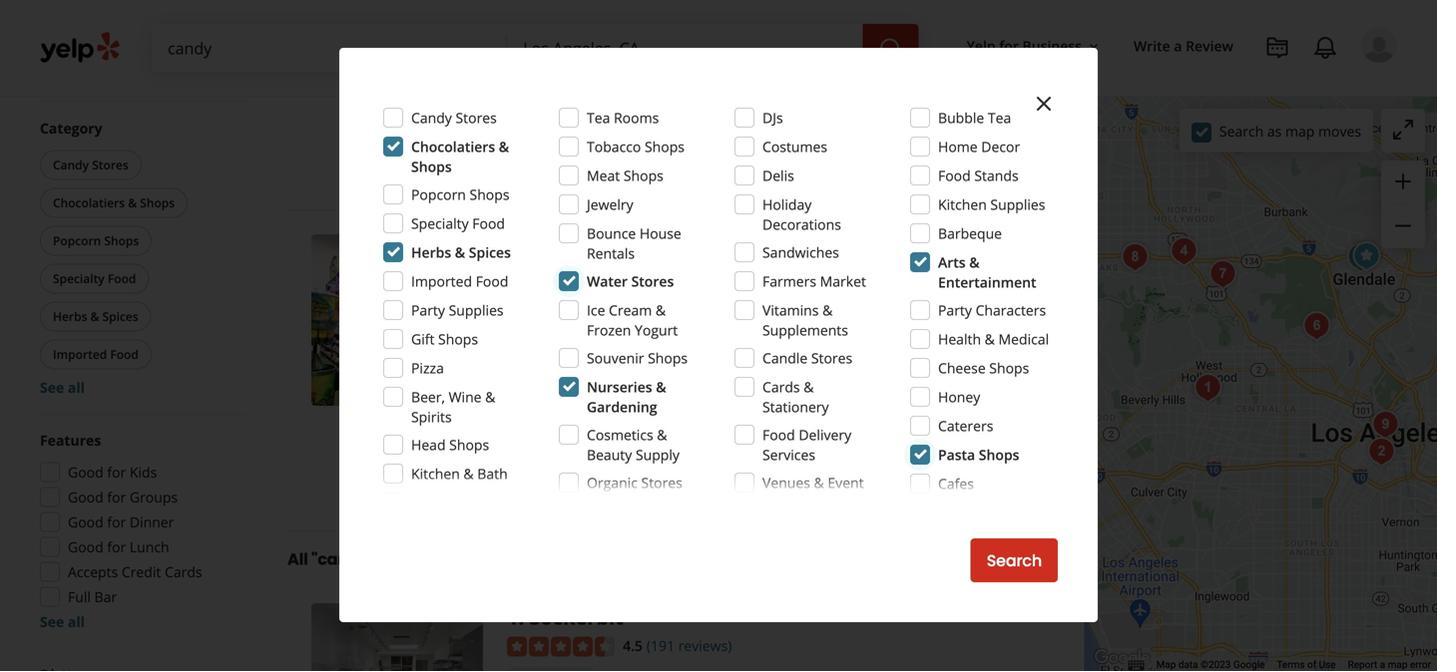 Task type: locate. For each thing, give the bounding box(es) containing it.
view website down bubble
[[896, 153, 1002, 175]]

stores left or
[[456, 108, 497, 127]]

map left the error
[[1388, 659, 1408, 671]]

0 vertical spatial imported
[[411, 272, 472, 291]]

candy stores button up until 6:00 pm
[[507, 298, 593, 318]]

for up good for lunch
[[107, 513, 126, 532]]

until up women-
[[548, 330, 577, 349]]

candy stores down category in the top left of the page
[[53, 157, 129, 173]]

map region
[[1042, 0, 1437, 672]]

0 horizontal spatial a
[[1174, 36, 1182, 55]]

1 good from the top
[[68, 463, 103, 482]]

popcorn shops inside button
[[53, 233, 139, 249]]

1 vertical spatial view
[[896, 474, 934, 496]]

accepts credit cards
[[68, 563, 202, 582]]

info icon image
[[806, 37, 822, 53], [806, 37, 822, 53], [934, 358, 950, 374], [934, 358, 950, 374]]

and
[[925, 87, 950, 106], [727, 389, 752, 407], [830, 408, 855, 427]]

1 horizontal spatial imported
[[411, 272, 472, 291]]

specialty food up party supplies
[[411, 214, 505, 233]]

16 checkmark v2 image up jewelry
[[590, 155, 606, 171]]

by.
[[678, 428, 697, 447]]

like
[[605, 107, 627, 126]]

i right but in the left bottom of the page
[[608, 428, 612, 447]]

pickup up spaces
[[748, 476, 786, 493]]

imported up party supplies
[[411, 272, 472, 291]]

chocolatiers & shops inside search dialog
[[411, 137, 509, 176]]

curbside down we…"
[[693, 476, 745, 493]]

of left use
[[1308, 659, 1317, 671]]

0 horizontal spatial herbs & spices
[[53, 308, 138, 325]]

luckily
[[913, 389, 957, 407]]

operated up giving
[[741, 37, 800, 55]]

but
[[583, 428, 605, 447]]

1 party from the left
[[411, 301, 445, 320]]

0 vertical spatial candy stores
[[411, 108, 497, 127]]

more link down the mixing
[[721, 107, 758, 126]]

delivery for or
[[527, 155, 574, 172]]

1 view website from the top
[[896, 153, 1002, 175]]

4.5 link left (191
[[623, 635, 643, 656]]

1 horizontal spatial a
[[1380, 659, 1386, 671]]

it left self
[[718, 67, 726, 86]]

to inside "flavor factory candy prides it self in giving candy the perfect extra blend of flavor. whether that means mixing candy with spices, chili and chamoy or what we like to call "our…"
[[631, 107, 644, 126]]

jack's candy image
[[1362, 432, 1402, 472]]

honey
[[938, 388, 980, 407]]

0 vertical spatial candy stores button
[[40, 150, 142, 180]]

0 vertical spatial reviews)
[[678, 268, 732, 287]]

1 slideshow element from the top
[[311, 0, 483, 85]]

with
[[817, 87, 845, 106]]

jewelry
[[587, 195, 633, 214]]

operated for self
[[741, 37, 800, 55]]

kitchen for kitchen & bath
[[411, 465, 460, 484]]

for for dinner
[[107, 513, 126, 532]]

1 vertical spatial popcorn
[[53, 233, 101, 249]]

popcorn shops inside search dialog
[[411, 185, 510, 204]]

1 curbside from the top
[[693, 155, 745, 172]]

"candy"
[[311, 548, 375, 571]]

reviews) inside 'link'
[[678, 268, 732, 287]]

you
[[650, 389, 675, 407]]

16 checkmark v2 image down supply
[[673, 476, 689, 492]]

1 horizontal spatial popcorn shops
[[411, 185, 510, 204]]

kitchen supplies
[[938, 195, 1045, 214]]

herbs down specialty food button
[[53, 308, 87, 325]]

1 all from the top
[[68, 378, 85, 397]]

bath
[[477, 465, 508, 484]]

0 horizontal spatial specialty food
[[53, 270, 136, 287]]

2 until from the top
[[548, 330, 577, 349]]

tea down whether
[[587, 108, 610, 127]]

curbside pickup up spaces
[[693, 476, 786, 493]]

holiday
[[763, 195, 812, 214]]

specialty inside search dialog
[[411, 214, 469, 233]]

2 horizontal spatial owned
[[807, 358, 851, 377]]

reviews) for (239 reviews)
[[678, 268, 732, 287]]

0 horizontal spatial popcorn shops
[[53, 233, 139, 249]]

2 party from the left
[[938, 301, 972, 320]]

cheese shops
[[938, 359, 1029, 378]]

map right as in the top right of the page
[[1286, 122, 1315, 140]]

0 vertical spatial slideshow element
[[311, 0, 483, 85]]

0 vertical spatial see all button
[[40, 378, 85, 397]]

1 horizontal spatial map
[[1388, 659, 1408, 671]]

in
[[756, 67, 768, 86], [712, 389, 724, 407], [549, 408, 561, 427], [437, 548, 452, 571]]

view website link for "flavor factory candy prides it self in giving candy the perfect extra blend of flavor. whether that means mixing candy with spices, chili and chamoy or what we like to call "our…"
[[878, 142, 1021, 186]]

1 horizontal spatial to
[[631, 107, 644, 126]]

1 vertical spatial delivery
[[799, 426, 852, 445]]

1 vertical spatial 4.5 link
[[623, 635, 643, 656]]

0 vertical spatial and
[[925, 87, 950, 106]]

more link for giving
[[721, 107, 758, 126]]

of inside "flavor factory candy prides it self in giving candy the perfect extra blend of flavor. whether that means mixing candy with spices, chili and chamoy or what we like to call "our…"
[[529, 87, 542, 106]]

delivery down favorite
[[527, 476, 574, 493]]

0 vertical spatial all
[[68, 378, 85, 397]]

user actions element
[[951, 25, 1425, 148]]

1 horizontal spatial of
[[1308, 659, 1317, 671]]

imported food up party supplies
[[411, 272, 508, 291]]

2 4.5 star rating image from the top
[[507, 637, 615, 657]]

2 all from the top
[[68, 613, 85, 632]]

for inside button
[[999, 36, 1019, 55]]

1 vertical spatial website
[[938, 474, 1002, 496]]

4.5 star rating image down 1 . sockerbit
[[507, 637, 615, 657]]

see all button for features
[[40, 613, 85, 632]]

candy up with
[[813, 67, 852, 86]]

american (traditional)
[[938, 504, 1017, 542]]

american
[[938, 504, 1000, 523]]

reviews) for (191 reviews)
[[678, 637, 732, 656]]

bubble tea
[[938, 108, 1011, 127]]

1 horizontal spatial operated
[[741, 37, 800, 55]]

4 good from the top
[[68, 538, 103, 557]]

and inside "flavor factory candy prides it self in giving candy the perfect extra blend of flavor. whether that means mixing candy with spices, chili and chamoy or what we like to call "our…"
[[925, 87, 950, 106]]

1 horizontal spatial imported food
[[411, 272, 508, 291]]

1 website from the top
[[938, 153, 1002, 175]]

16 checkmark v2 image
[[590, 476, 606, 492]]

0 vertical spatial see all
[[40, 378, 85, 397]]

0 vertical spatial imported food
[[411, 272, 508, 291]]

pickup down djs
[[748, 155, 786, 172]]

cafes
[[938, 475, 974, 494]]

spices
[[469, 243, 511, 262], [102, 308, 138, 325]]

1 horizontal spatial cards
[[763, 378, 800, 397]]

1 vertical spatial 16 checkmark v2 image
[[673, 476, 689, 492]]

0 vertical spatial curbside pickup
[[693, 155, 786, 172]]

passed
[[616, 428, 662, 447]]

1 vertical spatial specialty
[[53, 270, 105, 287]]

and for lady
[[830, 408, 855, 427]]

1 4.5 star rating image from the top
[[507, 268, 615, 288]]

16 locally owned v2 image
[[611, 38, 627, 54]]

terms of use
[[1277, 659, 1336, 671]]

tea
[[587, 108, 610, 127], [988, 108, 1011, 127]]

2 vertical spatial and
[[830, 408, 855, 427]]

(239 reviews) link
[[647, 266, 732, 287]]

1 vertical spatial popcorn shops
[[53, 233, 139, 249]]

allowed
[[104, 40, 156, 59]]

3 good from the top
[[68, 513, 103, 532]]

see all button down imported food button
[[40, 378, 85, 397]]

0 vertical spatial 4.5 star rating image
[[507, 268, 615, 288]]

candy stores left or
[[411, 108, 497, 127]]

kitchen
[[938, 195, 987, 214], [411, 465, 460, 484]]

specialty food inside search dialog
[[411, 214, 505, 233]]

bounce
[[587, 224, 636, 243]]

herbs inside search dialog
[[411, 243, 451, 262]]

imported
[[411, 272, 472, 291], [53, 346, 107, 363]]

good up good for lunch
[[68, 513, 103, 532]]

view for salt
[[896, 474, 934, 496]]

more link
[[721, 107, 758, 126], [741, 428, 778, 447]]

chili
[[896, 87, 922, 106]]

a for report
[[1380, 659, 1386, 671]]

2 view from the top
[[896, 474, 934, 496]]

16 checkmark v2 image for takeout
[[590, 155, 606, 171]]

0 horizontal spatial search
[[987, 550, 1042, 572]]

0 horizontal spatial kitchen
[[411, 465, 460, 484]]

tuesday's sweet shoppe image
[[1115, 238, 1155, 277]]

1 4.5 link from the top
[[623, 266, 643, 287]]

offers takeout
[[68, 65, 165, 84]]

herbs up party supplies
[[411, 243, 451, 262]]

0 vertical spatial view website link
[[878, 142, 1021, 186]]

reviews) right (191
[[678, 637, 732, 656]]

herbs & spices inside button
[[53, 308, 138, 325]]

4.5
[[623, 268, 643, 287], [623, 637, 643, 656]]

supplies down stands
[[991, 195, 1045, 214]]

0 vertical spatial kitchen
[[938, 195, 987, 214]]

bubble
[[938, 108, 984, 127]]

supplies for party supplies
[[449, 301, 504, 320]]

a right report
[[1380, 659, 1386, 671]]

1 reviews) from the top
[[678, 268, 732, 287]]

cocoa & candy image
[[1164, 232, 1204, 271]]

medical
[[999, 330, 1049, 349]]

candy stores button down category in the top left of the page
[[40, 150, 142, 180]]

characters
[[976, 301, 1046, 320]]

4.5 left the (239
[[623, 268, 643, 287]]

more link down lady
[[741, 428, 778, 447]]

1 vertical spatial all
[[68, 613, 85, 632]]

1 vertical spatial candy stores
[[53, 157, 129, 173]]

4.5 left (191
[[623, 637, 643, 656]]

owned up just
[[807, 358, 851, 377]]

0 vertical spatial pm
[[612, 9, 633, 28]]

view for chamoy
[[896, 153, 934, 175]]

chocolatiers
[[411, 137, 495, 156], [53, 195, 125, 211]]

delivery down stationery
[[799, 426, 852, 445]]

it inside "flavor factory candy prides it self in giving candy the perfect extra blend of flavor. whether that means mixing candy with spices, chili and chamoy or what we like to call "our…"
[[718, 67, 726, 86]]

1
[[507, 604, 519, 631]]

2 tea from the left
[[988, 108, 1011, 127]]

1 vertical spatial reviews)
[[678, 637, 732, 656]]

"flavor factory candy prides it self in giving candy the perfect extra blend of flavor. whether that means mixing candy with spices, chili and chamoy or what we like to call "our…"
[[529, 67, 1005, 126]]

all for category
[[68, 378, 85, 397]]

1 vertical spatial map
[[1388, 659, 1408, 671]]

market
[[820, 272, 866, 291]]

view left cafes
[[896, 474, 934, 496]]

0 horizontal spatial herbs
[[53, 308, 87, 325]]

view left home
[[896, 153, 934, 175]]

specialty food inside specialty food button
[[53, 270, 136, 287]]

and for spices,
[[925, 87, 950, 106]]

spices up imported food button
[[102, 308, 138, 325]]

your
[[756, 389, 786, 407]]

2 4.5 link from the top
[[623, 635, 643, 656]]

0 vertical spatial pickup
[[748, 155, 786, 172]]

2 curbside from the top
[[693, 476, 745, 493]]

dinner
[[130, 513, 174, 532]]

decorations
[[763, 215, 841, 234]]

expand map image
[[1391, 118, 1415, 142]]

1 see all from the top
[[40, 378, 85, 397]]

search down (traditional)
[[987, 550, 1042, 572]]

group containing category
[[36, 118, 248, 398]]

1 horizontal spatial specialty food
[[411, 214, 505, 233]]

1 curbside pickup from the top
[[693, 155, 786, 172]]

2 4.5 from the top
[[623, 637, 643, 656]]

group
[[36, 118, 248, 398], [1381, 161, 1425, 249], [34, 431, 248, 632]]

1 vertical spatial see all button
[[40, 613, 85, 632]]

in right self
[[756, 67, 768, 86]]

and down extra
[[925, 87, 950, 106]]

1 vertical spatial herbs
[[53, 308, 87, 325]]

search as map moves
[[1220, 122, 1361, 140]]

pizza
[[411, 359, 444, 378]]

1 vertical spatial see all
[[40, 613, 85, 632]]

all down imported food button
[[68, 378, 85, 397]]

0 vertical spatial i
[[961, 389, 965, 407]]

0 vertical spatial popcorn shops
[[411, 185, 510, 204]]

0 vertical spatial curbside
[[693, 155, 745, 172]]

(239 reviews)
[[647, 268, 732, 287]]

imported food down herbs & spices button
[[53, 346, 139, 363]]

for for kids
[[107, 463, 126, 482]]

home
[[938, 137, 978, 156]]

herbs & spices inside search dialog
[[411, 243, 511, 262]]

reviews) right the (239
[[678, 268, 732, 287]]

frozen
[[587, 321, 631, 340]]

& inside nurseries & gardening
[[656, 378, 666, 397]]

candy inside "flavor factory candy prides it self in giving candy the perfect extra blend of flavor. whether that means mixing candy with spices, chili and chamoy or what we like to call "our…"
[[629, 67, 669, 86]]

all down full
[[68, 613, 85, 632]]

see all button down full
[[40, 613, 85, 632]]

0 horizontal spatial spices
[[102, 308, 138, 325]]

2 view website from the top
[[896, 474, 1002, 496]]

for down good for kids on the bottom left of page
[[107, 488, 126, 507]]

takeout down rooms
[[610, 155, 657, 172]]

herbs & spices up party supplies
[[411, 243, 511, 262]]

it inside "fun place to visit. you walk in and your just overwhelmed. luckily i didn't go in hungry lol. they have banana lady taffy and salt water taffy.... my favorite but i passed it by. we…"
[[666, 428, 674, 447]]

16 checkmark v2 image
[[590, 155, 606, 171], [673, 476, 689, 492]]

1 vertical spatial supplies
[[449, 301, 504, 320]]

"flavor
[[529, 67, 574, 86]]

for for groups
[[107, 488, 126, 507]]

good down the features
[[68, 463, 103, 482]]

1 horizontal spatial 16 checkmark v2 image
[[673, 476, 689, 492]]

2 see all button from the top
[[40, 613, 85, 632]]

curbside pickup down djs
[[693, 155, 786, 172]]

& inside chocolatiers & shops
[[499, 137, 509, 156]]

tobacco shops
[[587, 137, 685, 156]]

0 horizontal spatial supplies
[[449, 301, 504, 320]]

2 slideshow element from the top
[[311, 235, 483, 406]]

(191
[[647, 637, 675, 656]]

0 horizontal spatial party
[[411, 301, 445, 320]]

projects image
[[1266, 36, 1290, 60]]

specialty down popcorn shops button
[[53, 270, 105, 287]]

0 vertical spatial a
[[1174, 36, 1182, 55]]

good for dinner
[[68, 513, 174, 532]]

1 vertical spatial more
[[741, 428, 778, 447]]

it
[[718, 67, 726, 86], [666, 428, 674, 447]]

terms of use link
[[1277, 659, 1336, 671]]

good for good for lunch
[[68, 538, 103, 557]]

1 vertical spatial see
[[40, 613, 64, 632]]

2 vertical spatial takeout
[[610, 476, 657, 493]]

more for and
[[741, 428, 778, 447]]

pm right 9:00
[[612, 9, 633, 28]]

1 vertical spatial curbside
[[693, 476, 745, 493]]

search
[[1220, 122, 1264, 140], [987, 550, 1042, 572]]

more link for and
[[741, 428, 778, 447]]

2 see from the top
[[40, 613, 64, 632]]

1 vertical spatial more link
[[741, 428, 778, 447]]

stationery
[[763, 398, 829, 417]]

specialty up party supplies
[[411, 214, 469, 233]]

1 view website link from the top
[[878, 142, 1021, 186]]

chocolatiers inside button
[[53, 195, 125, 211]]

sockerbit image
[[1188, 368, 1228, 408]]

in inside "flavor factory candy prides it self in giving candy the perfect extra blend of flavor. whether that means mixing candy with spices, chili and chamoy or what we like to call "our…"
[[756, 67, 768, 86]]

ice
[[587, 301, 605, 320]]

souvenir
[[587, 349, 644, 368]]

0 horizontal spatial and
[[727, 389, 752, 407]]

1 view from the top
[[896, 153, 934, 175]]

None search field
[[152, 24, 923, 72]]

kitchen down head
[[411, 465, 460, 484]]

imported down herbs & spices button
[[53, 346, 107, 363]]

stores
[[456, 108, 497, 127], [92, 157, 129, 173], [631, 272, 674, 291], [551, 300, 589, 316], [811, 349, 853, 368], [641, 474, 683, 493]]

1 vertical spatial spices
[[102, 308, 138, 325]]

party for party characters
[[938, 301, 972, 320]]

party supplies
[[411, 301, 504, 320]]

1 horizontal spatial herbs
[[411, 243, 451, 262]]

1 vertical spatial chocolatiers & shops
[[53, 195, 175, 211]]

until up boutique
[[548, 9, 577, 28]]

& inside ice cream & frozen yogurt
[[656, 301, 666, 320]]

to left visit. at the left bottom of the page
[[600, 389, 613, 407]]

shops inside chocolatiers & shops
[[411, 157, 452, 176]]

2 see all from the top
[[40, 613, 85, 632]]

delis
[[763, 166, 794, 185]]

0 horizontal spatial cards
[[165, 563, 202, 582]]

4.5 star rating image for (191
[[507, 637, 615, 657]]

0 vertical spatial spices
[[469, 243, 511, 262]]

1 vertical spatial candy stores button
[[507, 298, 593, 318]]

search button
[[971, 539, 1058, 583]]

water stores
[[587, 272, 674, 291]]

search inside button
[[987, 550, 1042, 572]]

curbside down "our…"
[[693, 155, 745, 172]]

0 horizontal spatial to
[[600, 389, 613, 407]]

cards right credit
[[165, 563, 202, 582]]

1 vertical spatial curbside pickup
[[693, 476, 786, 493]]

and up "banana"
[[727, 389, 752, 407]]

lunch
[[130, 538, 169, 557]]

to left call
[[631, 107, 644, 126]]

1 vertical spatial search
[[987, 550, 1042, 572]]

1 horizontal spatial spices
[[469, 243, 511, 262]]

0 vertical spatial more
[[721, 107, 758, 126]]

food stands
[[938, 166, 1019, 185]]

flavor factory candy image
[[1347, 237, 1387, 276], [1347, 237, 1387, 276]]

1 vertical spatial pm
[[612, 330, 633, 349]]

los
[[455, 548, 481, 571]]

of up or
[[529, 87, 542, 106]]

stands
[[975, 166, 1019, 185]]

caterers
[[938, 417, 994, 436]]

1 horizontal spatial it
[[718, 67, 726, 86]]

notifications image
[[1314, 36, 1337, 60]]

zoom in image
[[1391, 170, 1415, 194]]

0 vertical spatial 4.5 link
[[623, 266, 643, 287]]

for down good for dinner
[[107, 538, 126, 557]]

operated up 'overwhelmed.'
[[869, 358, 929, 377]]

1 vertical spatial kitchen
[[411, 465, 460, 484]]

view website down pasta
[[896, 474, 1002, 496]]

popcorn shops
[[411, 185, 510, 204], [53, 233, 139, 249]]

data
[[1179, 659, 1198, 671]]

0 vertical spatial search
[[1220, 122, 1264, 140]]

close image
[[1032, 92, 1056, 116]]

supplies up 'gift shops'
[[449, 301, 504, 320]]

toothsome chocolate emporium and savory feast kitchen image
[[1203, 255, 1243, 294]]

2 reviews) from the top
[[678, 637, 732, 656]]

0 horizontal spatial chocolatiers
[[53, 195, 125, 211]]

2 view website link from the top
[[878, 463, 1021, 507]]

1 vertical spatial view website link
[[878, 463, 1021, 507]]

1 horizontal spatial owned
[[679, 37, 723, 55]]

1 horizontal spatial kitchen
[[938, 195, 987, 214]]

cards down minority-
[[763, 378, 800, 397]]

in right walk
[[712, 389, 724, 407]]

pm
[[612, 9, 633, 28], [612, 330, 633, 349]]

view website link for "fun place to visit. you walk in and your just overwhelmed. luckily i didn't go in hungry lol. they have banana lady taffy and salt water taffy.... my favorite but i passed it by. we…"
[[878, 463, 1021, 507]]

1 vertical spatial herbs & spices
[[53, 308, 138, 325]]

slideshow element for "fun place to visit. you walk in and your just overwhelmed. luckily i didn't go in hungry lol. they have banana lady taffy and salt water taffy.... my favorite but i passed it by. we…"
[[311, 235, 483, 406]]

djs
[[763, 108, 783, 127]]

for up good for groups
[[107, 463, 126, 482]]

search left as in the top right of the page
[[1220, 122, 1264, 140]]

slideshow element
[[311, 0, 483, 85], [311, 235, 483, 406]]

4.5 star rating image
[[507, 268, 615, 288], [507, 637, 615, 657]]

(191 reviews) link
[[647, 635, 732, 656]]

1 see from the top
[[40, 378, 64, 397]]

2 website from the top
[[938, 474, 1002, 496]]

features
[[40, 431, 101, 450]]

1 vertical spatial 4.5 star rating image
[[507, 637, 615, 657]]

spices up party supplies
[[469, 243, 511, 262]]

4.5 star rating image up candy stores link
[[507, 268, 615, 288]]

läderach chocolatiers suisse image
[[1341, 238, 1381, 277]]

0 vertical spatial specialty food
[[411, 214, 505, 233]]

1 see all button from the top
[[40, 378, 85, 397]]

4.5 link for (191
[[623, 635, 643, 656]]

moves
[[1318, 122, 1361, 140]]

& inside venues & event spaces
[[814, 474, 824, 493]]

see all for category
[[40, 378, 85, 397]]

0 vertical spatial chocolatiers & shops
[[411, 137, 509, 176]]

1 horizontal spatial tea
[[988, 108, 1011, 127]]

candy down giving
[[775, 87, 814, 106]]

takeout right 16 checkmark v2 image
[[610, 476, 657, 493]]

to inside "fun place to visit. you walk in and your just overwhelmed. luckily i didn't go in hungry lol. they have banana lady taffy and salt water taffy.... my favorite but i passed it by. we…"
[[600, 389, 613, 407]]

salt
[[859, 408, 882, 427]]

chocolatiers & shops inside button
[[53, 195, 175, 211]]

food inside button
[[110, 346, 139, 363]]

dogs
[[68, 40, 101, 59]]

herbs & spices button
[[40, 302, 151, 332]]

organic stores
[[587, 474, 683, 493]]

imported food inside search dialog
[[411, 272, 508, 291]]

1 horizontal spatial candy stores button
[[507, 298, 593, 318]]

1 vertical spatial it
[[666, 428, 674, 447]]

or
[[529, 107, 543, 126]]

1 vertical spatial imported
[[53, 346, 107, 363]]

1 pickup from the top
[[748, 155, 786, 172]]

for right yelp
[[999, 36, 1019, 55]]

search for search
[[987, 550, 1042, 572]]

0 horizontal spatial map
[[1286, 122, 1315, 140]]

owned for visit.
[[807, 358, 851, 377]]

candy inside group
[[53, 157, 89, 173]]

0 horizontal spatial candy stores
[[53, 157, 129, 173]]

and left salt
[[830, 408, 855, 427]]

operated up the you
[[644, 358, 704, 377]]

0 horizontal spatial chocolatiers & shops
[[53, 195, 175, 211]]

party up health
[[938, 301, 972, 320]]

16 chevron down v2 image
[[1086, 39, 1102, 55]]

specialty food down popcorn shops button
[[53, 270, 136, 287]]

good up accepts
[[68, 538, 103, 557]]

takeout down allowed
[[112, 65, 165, 84]]

2 good from the top
[[68, 488, 103, 507]]

as
[[1267, 122, 1282, 140]]

1 4.5 from the top
[[623, 268, 643, 287]]

i left didn't
[[961, 389, 965, 407]]

good down good for kids on the bottom left of page
[[68, 488, 103, 507]]

see all down full
[[40, 613, 85, 632]]

kitchen up 'barbeque'
[[938, 195, 987, 214]]

good for good for kids
[[68, 463, 103, 482]]

0 horizontal spatial of
[[529, 87, 542, 106]]

0 vertical spatial herbs & spices
[[411, 243, 511, 262]]

delivery down "what"
[[527, 155, 574, 172]]

4.5 link left the (239
[[623, 266, 643, 287]]

candy stores inside search dialog
[[411, 108, 497, 127]]

spices inside button
[[102, 308, 138, 325]]

16 minority owned v2 image
[[728, 359, 744, 375]]



Task type: describe. For each thing, give the bounding box(es) containing it.
& inside cosmetics & beauty supply
[[657, 426, 667, 445]]

walk
[[678, 389, 708, 407]]

until 6:00 pm
[[548, 330, 633, 349]]

souvenir shops
[[587, 349, 688, 368]]

stores up chocolatiers & shops button
[[92, 157, 129, 173]]

barbeque
[[938, 224, 1002, 243]]

candle stores
[[763, 349, 853, 368]]

next image
[[451, 309, 475, 332]]

candy warehouse link
[[507, 235, 687, 262]]

16 boutique v2 image
[[507, 38, 523, 54]]

open
[[507, 9, 545, 28]]

supplies for kitchen supplies
[[991, 195, 1045, 214]]

google image
[[1090, 646, 1155, 672]]

we…"
[[701, 428, 737, 447]]

dogs allowed
[[68, 40, 156, 59]]

1 . sockerbit
[[507, 604, 624, 631]]

cards inside cards & stationery
[[763, 378, 800, 397]]

0 horizontal spatial candy stores button
[[40, 150, 142, 180]]

1 vertical spatial and
[[727, 389, 752, 407]]

more for giving
[[721, 107, 758, 126]]

zoom out image
[[1391, 214, 1415, 238]]

search for search as map moves
[[1220, 122, 1264, 140]]

"fun place to visit. you walk in and your just overwhelmed. luckily i didn't go in hungry lol. they have banana lady taffy and salt water taffy.... my favorite but i passed it by. we…"
[[529, 389, 1005, 447]]

lady
[[767, 408, 794, 427]]

4.5 for (191 reviews)
[[623, 637, 643, 656]]

4.5 for (239 reviews)
[[623, 268, 643, 287]]

hungry
[[565, 408, 611, 427]]

yelp for business button
[[959, 28, 1110, 64]]

gardening
[[587, 398, 657, 417]]

beer,
[[411, 388, 445, 407]]

party for party supplies
[[411, 301, 445, 320]]

health
[[938, 330, 981, 349]]

yogurt
[[635, 321, 678, 340]]

good for good for groups
[[68, 488, 103, 507]]

1 vertical spatial of
[[1308, 659, 1317, 671]]

herbs inside button
[[53, 308, 87, 325]]

self
[[730, 67, 752, 86]]

spices inside search dialog
[[469, 243, 511, 262]]

category
[[40, 119, 102, 138]]

previous image
[[319, 309, 343, 332]]

imported inside search dialog
[[411, 272, 472, 291]]

good for good for dinner
[[68, 513, 103, 532]]

1 vertical spatial candy
[[775, 87, 814, 106]]

& inside beer, wine & spirits
[[485, 388, 495, 407]]

& inside vitamins & supplements
[[823, 301, 833, 320]]

stores down supplements
[[811, 349, 853, 368]]

spices,
[[849, 87, 892, 106]]

2 pm from the top
[[612, 330, 633, 349]]

slideshow element for "flavor factory candy prides it self in giving candy the perfect extra blend of flavor. whether that means mixing candy with spices, chili and chamoy or what we like to call "our…"
[[311, 0, 483, 85]]

report
[[1348, 659, 1378, 671]]

in left "los"
[[437, 548, 452, 571]]

search dialog
[[0, 0, 1437, 672]]

map
[[1156, 659, 1176, 671]]

blend
[[968, 67, 1005, 86]]

map for moves
[[1286, 122, 1315, 140]]

means
[[680, 87, 724, 106]]

minority-
[[748, 358, 807, 377]]

keyboard shortcuts image
[[1128, 661, 1144, 671]]

cheese
[[938, 359, 986, 378]]

delivery inside food delivery services
[[799, 426, 852, 445]]

pasta
[[938, 446, 975, 465]]

map data ©2023 google
[[1156, 659, 1265, 671]]

4.5 star rating image for (239
[[507, 268, 615, 288]]

results
[[378, 548, 433, 571]]

write a review link
[[1126, 28, 1242, 64]]

candy warehouse image
[[311, 235, 483, 406]]

fugetsu do image
[[1366, 405, 1406, 445]]

food inside food delivery services
[[763, 426, 795, 445]]

0 horizontal spatial operated
[[644, 358, 704, 377]]

terms
[[1277, 659, 1305, 671]]

business
[[1023, 36, 1082, 55]]

nurseries
[[587, 378, 652, 397]]

see all button for category
[[40, 378, 85, 397]]

ice cream & frozen yogurt
[[587, 301, 678, 340]]

& inside arts & entertainment
[[969, 253, 980, 272]]

see for category
[[40, 378, 64, 397]]

supply
[[636, 446, 680, 465]]

stores up until 6:00 pm
[[551, 300, 589, 316]]

see for features
[[40, 613, 64, 632]]

specialty inside button
[[53, 270, 105, 287]]

group containing features
[[34, 431, 248, 632]]

map for error
[[1388, 659, 1408, 671]]

0 vertical spatial candy
[[813, 67, 852, 86]]

view website for "fun place to visit. you walk in and your just overwhelmed. luckily i didn't go in hungry lol. they have banana lady taffy and salt water taffy.... my favorite but i passed it by. we…"
[[896, 474, 1002, 496]]

0 horizontal spatial owned
[[582, 358, 627, 377]]

16 checkmark v2 image for curbside pickup
[[673, 476, 689, 492]]

just
[[789, 389, 813, 407]]

supplements
[[763, 321, 848, 340]]

imported food inside button
[[53, 346, 139, 363]]

owned for prides
[[679, 37, 723, 55]]

organic
[[587, 474, 638, 493]]

0 vertical spatial takeout
[[112, 65, 165, 84]]

popcorn inside search dialog
[[411, 185, 466, 204]]

in right go
[[549, 408, 561, 427]]

cosmetics
[[587, 426, 653, 445]]

cream
[[609, 301, 652, 320]]

women-owned & operated
[[527, 358, 704, 377]]

women-
[[527, 358, 582, 377]]

1 tea from the left
[[587, 108, 610, 127]]

error
[[1410, 659, 1431, 671]]

1 vertical spatial i
[[608, 428, 612, 447]]

view website for "flavor factory candy prides it self in giving candy the perfect extra blend of flavor. whether that means mixing candy with spices, chili and chamoy or what we like to call "our…"
[[896, 153, 1002, 175]]

2 vertical spatial candy stores
[[511, 300, 589, 316]]

1 pm from the top
[[612, 9, 633, 28]]

for for lunch
[[107, 538, 126, 557]]

mixing
[[728, 87, 771, 106]]

imported inside button
[[53, 346, 107, 363]]

sandwiches
[[763, 243, 839, 262]]

stores up 'cream'
[[631, 272, 674, 291]]

party characters
[[938, 301, 1046, 320]]

costumes
[[763, 137, 827, 156]]

bar
[[94, 588, 117, 607]]

gift
[[411, 330, 435, 349]]

candy inside search dialog
[[411, 108, 452, 127]]

write a review
[[1134, 36, 1234, 55]]

the
[[856, 67, 877, 86]]

full bar
[[68, 588, 117, 607]]

2 curbside pickup from the top
[[693, 476, 786, 493]]

stores down supply
[[641, 474, 683, 493]]

groups
[[130, 488, 178, 507]]

yelp
[[967, 36, 996, 55]]

decor
[[981, 137, 1020, 156]]

yelp for business
[[967, 36, 1082, 55]]

kids
[[130, 463, 157, 482]]

candle
[[763, 349, 808, 368]]

chocolatiers inside chocolatiers & shops
[[411, 137, 495, 156]]

visit.
[[617, 389, 646, 407]]

website for "fun place to visit. you walk in and your just overwhelmed. luckily i didn't go in hungry lol. they have banana lady taffy and salt water taffy.... my favorite but i passed it by. we…"
[[938, 474, 1002, 496]]

takeout for until 9:00 pm
[[610, 155, 657, 172]]

whether
[[590, 87, 647, 106]]

food delivery services
[[763, 426, 852, 465]]

write
[[1134, 36, 1170, 55]]

takeout for until 6:00 pm
[[610, 476, 657, 493]]

sockerbit
[[529, 604, 624, 631]]

& inside cards & stationery
[[804, 378, 814, 397]]

flavor.
[[546, 87, 587, 106]]

tuesday's sweet shoppe image
[[1297, 306, 1337, 346]]

4.5 link for (239
[[623, 266, 643, 287]]

venues & event spaces
[[763, 474, 864, 513]]

minority-owned & operated
[[748, 358, 929, 377]]

a for write
[[1174, 36, 1182, 55]]

kitchen for kitchen supplies
[[938, 195, 987, 214]]

search image
[[879, 37, 903, 61]]

operated for walk
[[869, 358, 929, 377]]

for for business
[[999, 36, 1019, 55]]

delivery for water
[[527, 476, 574, 493]]

website for "flavor factory candy prides it self in giving candy the perfect extra blend of flavor. whether that means mixing candy with spices, chili and chamoy or what we like to call "our…"
[[938, 153, 1002, 175]]

accepts
[[68, 563, 118, 582]]

place
[[562, 389, 596, 407]]

tobacco
[[587, 137, 641, 156]]

good for groups
[[68, 488, 178, 507]]

google
[[1234, 659, 1265, 671]]

head shops
[[411, 436, 489, 455]]

1 until from the top
[[548, 9, 577, 28]]

2 pickup from the top
[[748, 476, 786, 493]]

full
[[68, 588, 91, 607]]

see all for features
[[40, 613, 85, 632]]

rooms
[[614, 108, 659, 127]]

.
[[519, 604, 524, 631]]

food inside button
[[108, 270, 136, 287]]

popcorn inside button
[[53, 233, 101, 249]]

what
[[547, 107, 579, 126]]

kitchen & bath
[[411, 465, 508, 484]]

all for features
[[68, 613, 85, 632]]



Task type: vqa. For each thing, say whether or not it's contained in the screenshot.
bottom HOME SERVICES
no



